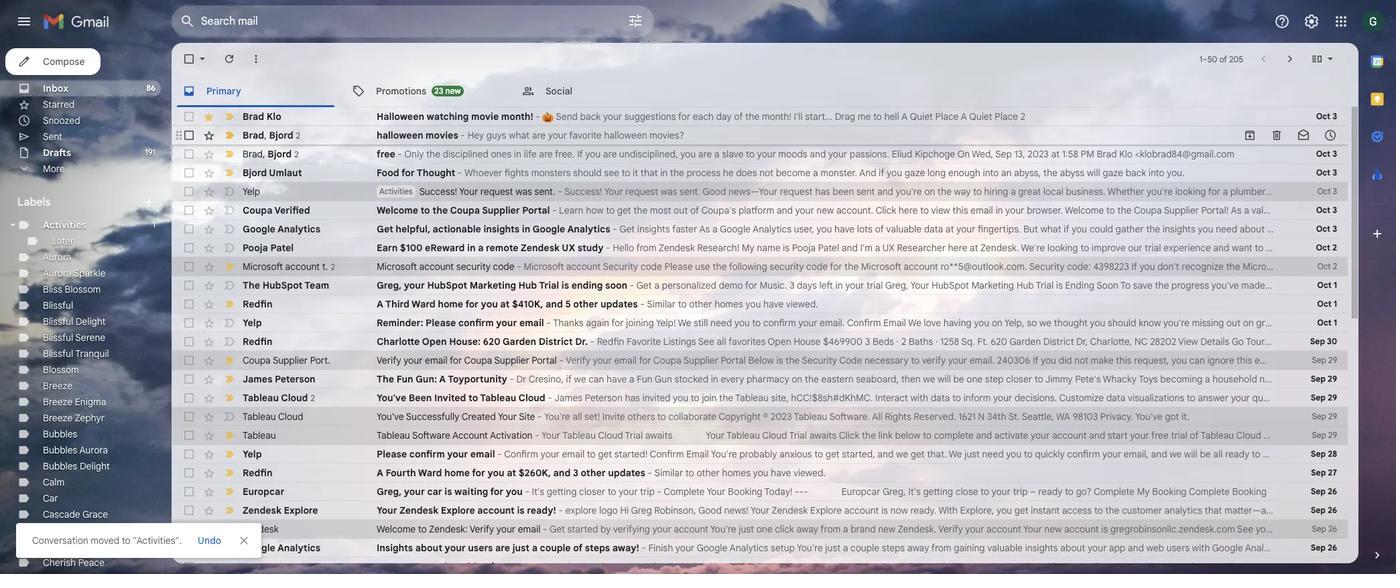 Task type: vqa. For each thing, say whether or not it's contained in the screenshot.
right was
yes



Task type: locate. For each thing, give the bounding box(es) containing it.
3 code from the left
[[807, 261, 828, 273]]

‌
[[821, 298, 821, 311], [823, 298, 824, 311], [826, 298, 826, 311], [828, 298, 828, 311], [831, 298, 831, 311], [833, 298, 833, 311], [836, 298, 836, 311], [838, 298, 838, 311], [840, 298, 840, 311], [843, 298, 843, 311], [845, 298, 845, 311], [848, 298, 848, 311], [850, 298, 850, 311], [852, 298, 852, 311], [855, 298, 855, 311], [857, 298, 857, 311], [860, 298, 860, 311], [862, 298, 862, 311], [864, 298, 864, 311], [867, 298, 867, 311], [869, 298, 869, 311], [872, 298, 872, 311], [874, 298, 874, 311], [876, 298, 876, 311], [879, 298, 879, 311], [881, 298, 881, 311], [884, 298, 884, 311], [886, 298, 886, 311], [888, 298, 888, 311], [891, 298, 891, 311], [893, 298, 893, 311], [896, 298, 896, 311], [898, 298, 898, 311], [900, 298, 900, 311], [903, 298, 903, 311], [905, 298, 905, 311], [908, 298, 908, 311], [910, 298, 910, 311], [912, 298, 912, 311], [915, 298, 915, 311], [917, 298, 917, 311], [920, 298, 920, 311], [922, 298, 922, 311], [924, 298, 924, 311], [927, 298, 927, 311], [929, 298, 929, 311], [932, 298, 932, 311], [934, 298, 934, 311], [936, 298, 936, 311], [939, 298, 939, 311], [941, 298, 941, 311], [944, 298, 944, 311], [946, 298, 946, 311], [948, 298, 948, 311], [951, 298, 951, 311], [953, 298, 953, 311], [956, 298, 956, 311], [958, 298, 958, 311], [960, 298, 961, 311], [963, 298, 963, 311], [965, 298, 965, 311], [968, 298, 968, 311], [970, 298, 970, 311], [973, 298, 973, 311], [975, 298, 975, 311], [977, 298, 977, 311], [980, 298, 980, 311], [982, 298, 982, 311], [985, 298, 985, 311], [987, 298, 987, 311], [989, 298, 989, 311], [992, 298, 992, 311], [994, 298, 994, 311], [997, 298, 997, 311], [999, 298, 999, 311], [1001, 298, 1001, 311], [1004, 298, 1004, 311], [1006, 298, 1006, 311], [1009, 298, 1009, 311], [1011, 298, 1011, 311], [1013, 298, 1013, 311], [675, 430, 675, 442], [678, 430, 678, 442], [680, 430, 680, 442], [683, 430, 683, 442], [685, 430, 685, 442], [687, 430, 687, 442], [690, 430, 690, 442], [692, 430, 692, 442], [695, 430, 695, 442], [697, 430, 697, 442], [699, 430, 699, 442], [702, 430, 702, 442], [704, 430, 704, 442], [829, 467, 829, 480], [831, 467, 831, 480], [833, 467, 833, 480], [836, 467, 836, 480], [838, 467, 838, 480], [841, 467, 841, 480], [843, 467, 843, 480], [845, 467, 845, 480], [848, 467, 848, 480], [850, 467, 850, 480], [853, 467, 853, 480], [855, 467, 855, 480], [857, 467, 857, 480], [860, 467, 860, 480], [862, 467, 862, 480], [865, 467, 865, 480], [867, 467, 867, 480], [869, 467, 869, 480], [872, 467, 872, 480], [874, 467, 874, 480], [877, 467, 877, 480], [879, 467, 879, 480], [881, 467, 881, 480], [884, 467, 884, 480], [886, 467, 886, 480], [889, 467, 889, 480], [891, 467, 891, 480], [893, 467, 894, 480], [896, 467, 896, 480], [898, 467, 898, 480], [901, 467, 901, 480], [903, 467, 903, 480], [906, 467, 906, 480], [908, 467, 908, 480], [910, 467, 910, 480], [913, 467, 913, 480], [915, 467, 915, 480], [918, 467, 918, 480], [920, 467, 920, 480], [922, 467, 922, 480], [925, 467, 925, 480], [927, 467, 927, 480], [930, 467, 930, 480], [932, 467, 932, 480], [934, 467, 934, 480], [937, 467, 937, 480], [939, 467, 939, 480], [942, 467, 942, 480], [944, 467, 944, 480], [946, 467, 946, 480], [949, 467, 949, 480], [951, 467, 951, 480], [954, 467, 954, 480], [956, 467, 956, 480], [958, 467, 958, 480], [961, 467, 961, 480], [963, 467, 963, 480], [966, 467, 966, 480], [968, 467, 968, 480], [970, 467, 970, 480], [973, 467, 973, 480], [975, 467, 975, 480], [978, 467, 978, 480], [980, 467, 980, 480], [982, 467, 982, 480], [985, 467, 985, 480], [987, 467, 987, 480], [990, 467, 990, 480], [992, 467, 992, 480], [994, 467, 994, 480], [997, 467, 997, 480], [999, 467, 999, 480], [1002, 467, 1002, 480], [1004, 467, 1004, 480], [1006, 467, 1006, 480], [1009, 467, 1009, 480], [1011, 467, 1011, 480], [1014, 467, 1014, 480], [1016, 467, 1016, 480], [1018, 467, 1018, 480], [1021, 467, 1021, 480], [811, 486, 811, 498], [813, 486, 813, 498], [816, 486, 816, 498], [818, 486, 818, 498], [820, 486, 820, 498], [823, 486, 823, 498], [825, 486, 825, 498], [828, 486, 828, 498], [830, 486, 830, 498], [832, 486, 832, 498], [835, 486, 835, 498], [837, 486, 837, 498], [840, 486, 840, 498], [775, 561, 775, 573], [778, 561, 778, 573], [780, 561, 780, 573], [782, 561, 782, 573], [785, 561, 785, 573], [787, 561, 787, 573], [790, 561, 790, 573], [792, 561, 792, 573], [794, 561, 794, 573], [797, 561, 797, 573], [799, 561, 799, 573], [802, 561, 802, 573], [804, 561, 804, 573]]

1 vertical spatial cascade
[[43, 525, 80, 537]]

0 vertical spatial google analytics
[[243, 223, 321, 235]]

us
[[548, 561, 558, 573], [889, 561, 899, 573]]

a up portal!
[[1224, 186, 1229, 198]]

sent. down process
[[680, 186, 701, 198]]

sep for your tableau cloud trial awaits ‌ ‌ ‌ ‌ ‌ ‌ ‌ ‌ ‌ ‌ ‌ ‌ ‌ your tableau cloud trial awaits click the link below to complete and activate your account and start your free trial of tableau cloud let's
[[1313, 431, 1327, 441]]

a left third
[[377, 298, 384, 311]]

drag
[[835, 111, 856, 123]]

0 horizontal spatial click
[[839, 430, 860, 442]]

0 vertical spatial waiting
[[455, 486, 488, 498]]

2 awaits from the left
[[810, 430, 837, 442]]

0 vertical spatial how
[[586, 205, 604, 217]]

hubspot
[[263, 280, 303, 292], [427, 280, 468, 292], [932, 280, 970, 292]]

25 row from the top
[[172, 558, 1349, 575]]

abyss
[[1061, 167, 1085, 179]]

your down the explore,
[[966, 524, 985, 536]]

house left $469900
[[794, 336, 821, 348]]

0 vertical spatial homes
[[715, 298, 744, 311]]

cloud down you've successfully created your site - you're all set! invite others to collaborate copyright © 2023 tableau software. all rights reserved. 1621 n 34th st. seattle, wa 98103 privacy. you've got it.
[[763, 430, 788, 442]]

cloud down james peterson
[[281, 392, 308, 404]]

2 vertical spatial oct 1
[[1318, 318, 1338, 328]]

0 vertical spatial our
[[1129, 242, 1143, 254]]

you've for you've been invited to tableau cloud - james peterson has invited you to join the tableau site, hcc!$8sh#dkhmc. interact with data to inform your decisions. customize data visualizations to answer your questions. share discoveries to pu
[[377, 392, 407, 404]]

gmail image
[[43, 8, 116, 35]]

12 row from the top
[[172, 314, 1382, 333]]

1 request from the left
[[481, 186, 513, 198]]

1 oct 1 from the top
[[1318, 280, 1338, 290]]

email
[[971, 205, 994, 217], [520, 317, 544, 329], [425, 355, 448, 367], [615, 355, 637, 367], [471, 449, 495, 461], [562, 449, 585, 461], [518, 524, 541, 536]]

0 vertical spatial away
[[797, 524, 819, 536]]

0 horizontal spatial complete
[[631, 561, 670, 573]]

1 vertical spatial what
[[1041, 223, 1062, 235]]

got
[[1166, 411, 1180, 423]]

to right way
[[974, 186, 982, 198]]

2023 right 13,
[[1028, 148, 1049, 160]]

2 was from the left
[[661, 186, 678, 198]]

oct for get a personalized demo for music. 3 days left in your trial greg, your hubspot marketing hub trial is ending soon to save the progress you've made in the marketing tools, you will 
[[1318, 280, 1332, 290]]

3 cascade from the top
[[43, 541, 80, 553]]

an
[[1002, 167, 1012, 179]]

22 row from the top
[[172, 502, 1397, 520]]

primary tab
[[172, 75, 340, 107]]

the up there,
[[1280, 505, 1294, 517]]

you.
[[1168, 167, 1185, 179]]

2 brad , bjord 2 from the top
[[243, 148, 299, 160]]

all
[[873, 411, 883, 423]]

marketing down ro**5@outlook.com.
[[972, 280, 1015, 292]]

13,
[[1015, 148, 1026, 160]]

sep for similar to other homes you have viewed. ‌ ‌ ‌ ‌ ‌ ‌ ‌ ‌ ‌ ‌ ‌ ‌ ‌ ‌ ‌ ‌ ‌ ‌ ‌ ‌ ‌ ‌ ‌ ‌ ‌ ‌ ‌ ‌ ‌ ‌ ‌ ‌ ‌ ‌ ‌ ‌ ‌ ‌ ‌ ‌ ‌ ‌ ‌ ‌ ‌ ‌ ‌ ‌ ‌ ‌ ‌ ‌ ‌ ‌ ‌ ‌ ‌ ‌ ‌ ‌ ‌ ‌ ‌ ‌ ‌ ‌ ‌ ‌ ‌ ‌ ‌ ‌ ‌ ‌ ‌ ‌ ‌ ‌ ‌ ‌ ‌
[[1312, 468, 1327, 478]]

for
[[679, 111, 691, 123], [402, 167, 415, 179], [1209, 186, 1221, 198], [830, 261, 843, 273], [746, 280, 758, 292], [466, 298, 479, 311], [612, 317, 624, 329], [450, 355, 462, 367], [639, 355, 652, 367], [472, 467, 485, 480], [491, 486, 504, 498], [491, 561, 504, 573]]

analytics.
[[1246, 543, 1287, 555]]

0 horizontal spatial ux
[[562, 242, 576, 254]]

2 us from the left
[[889, 561, 899, 573]]

1 horizontal spatial not
[[1075, 355, 1089, 367]]

1 waiting from the top
[[455, 486, 488, 498]]

gaining
[[954, 543, 986, 555]]

customize
[[1060, 392, 1105, 404]]

1 horizontal spatial out
[[1227, 317, 1241, 329]]

breeze for breeze zephyr
[[43, 412, 73, 425]]

5 row from the top
[[172, 182, 1392, 201]]

activation
[[490, 430, 533, 442]]

4 blissful from the top
[[43, 348, 73, 360]]

0 horizontal spatial code
[[493, 261, 515, 273]]

your down whoever
[[460, 186, 478, 198]]

1 house from the left
[[794, 336, 821, 348]]

1 into from the left
[[984, 167, 999, 179]]

questions.
[[1253, 392, 1297, 404]]

10 row from the top
[[172, 276, 1397, 295]]

0 horizontal spatial getting
[[547, 486, 577, 498]]

1 horizontal spatial marketing
[[972, 280, 1015, 292]]

row containing zendesk
[[172, 520, 1393, 539]]

back up whether
[[1126, 167, 1147, 179]]

car for greg, your car is waiting for you - it's getting closer to your trip - complete your booking today! --- ‌ ‌ ‌ ‌ ‌ ‌ ‌ ‌ ‌ ‌ ‌ ‌ ‌ europcar greg, it's getting close to your trip – ready to go? complete my booking complete booking
[[427, 486, 442, 498]]

please up fourth
[[377, 449, 407, 461]]

created
[[462, 411, 496, 423]]

1 vertical spatial activities
[[43, 219, 87, 231]]

researcher
[[898, 242, 946, 254]]

1 sent. from the left
[[535, 186, 556, 198]]

out
[[674, 205, 688, 217], [1227, 317, 1241, 329]]

calm link
[[43, 477, 65, 489]]

0 vertical spatial car
[[427, 486, 442, 498]]

with up conductin
[[1378, 223, 1396, 235]]

have
[[835, 223, 855, 235], [764, 298, 784, 311], [607, 374, 627, 386], [771, 467, 792, 480]]

inform
[[964, 392, 991, 404]]

coupa up 'gather'
[[1135, 205, 1163, 217]]

viewed. for a fourth ward home for you at $260k, and 3 other updates
[[794, 467, 826, 480]]

car up zendesk:
[[427, 486, 442, 498]]

2 horizontal spatial request
[[780, 186, 813, 198]]

looking
[[1176, 186, 1207, 198], [1048, 242, 1079, 254]]

email up a fourth ward home for you at $260k, and 3 other updates - similar to other homes you have viewed. ‌ ‌ ‌ ‌ ‌ ‌ ‌ ‌ ‌ ‌ ‌ ‌ ‌ ‌ ‌ ‌ ‌ ‌ ‌ ‌ ‌ ‌ ‌ ‌ ‌ ‌ ‌ ‌ ‌ ‌ ‌ ‌ ‌ ‌ ‌ ‌ ‌ ‌ ‌ ‌ ‌ ‌ ‌ ‌ ‌ ‌ ‌ ‌ ‌ ‌ ‌ ‌ ‌ ‌ ‌ ‌ ‌ ‌ ‌ ‌ ‌ ‌ ‌ ‌ ‌ ‌ ‌ ‌ ‌ ‌ ‌ ‌ ‌ ‌ ‌ ‌ ‌ ‌ ‌ ‌ ‌
[[687, 449, 709, 461]]

zendesk. down ready.
[[898, 524, 937, 536]]

a up greg, your car is waiting for you - let us take you there - complete your booking today! --- ‌ ‌ ‌ ‌ ‌ ‌ ‌ ‌ ‌ ‌ ‌ ‌ ‌ europcar greg, let us take you there - your journey is waiting. complete my booking complete booking your rental
[[844, 543, 849, 555]]

email. down it
[[1255, 355, 1280, 367]]

1 horizontal spatial take
[[902, 561, 920, 573]]

4 row from the top
[[172, 164, 1349, 182]]

2 horizontal spatial please
[[665, 261, 693, 273]]

sep 29 for you've been invited to tableau cloud - james peterson has invited you to join the tableau site, hcc!$8sh#dkhmc. interact with data to inform your decisions. customize data visualizations to answer your questions. share discoveries to pu
[[1312, 393, 1338, 403]]

back up favorite
[[580, 111, 601, 123]]

0 vertical spatial 2023
[[1028, 148, 1049, 160]]

if right cresino,
[[566, 374, 572, 386]]

welcome for welcome to zendesk: verify your email - get started by verifying your account you're just one click away from a brand new zendesk. verify your account your new account is gregrobinsonllc.zendesk.com see you there, the zendesk team by
[[377, 524, 416, 536]]

your up email,
[[1131, 430, 1150, 442]]

petals
[[83, 541, 108, 553]]

2 horizontal spatial my
[[1138, 486, 1150, 498]]

2 vertical spatial bubbles
[[43, 461, 77, 473]]

on left yelp,
[[992, 317, 1003, 329]]

oct for microsoft account security code please use the following security code for the microsoft account ro**5@outlook.com. security code: 4398223 if you don't recognize the microsoft account ro**5@outlook
[[1318, 262, 1332, 272]]

explore,
[[961, 505, 995, 517]]

0 horizontal spatial security
[[457, 261, 491, 273]]

sep 29 for the fun gun: a toyportunity - dr cresino, if we can have a fun gun stocked in every pharmacy on the eastern seaboard, then we will be one step closer to jimmy pete's whacky toys becoming a household name
[[1312, 374, 1338, 384]]

booking up matter—and
[[1233, 486, 1268, 498]]

row containing tableau
[[172, 427, 1349, 445]]

new inside tab
[[446, 86, 461, 96]]

oct 1 for greg, your hubspot marketing hub trial is ending soon - get a personalized demo for music. 3 days left in your trial greg, your hubspot marketing hub trial is ending soon to save the progress you've made in the marketing tools, you will 
[[1318, 280, 1338, 290]]

favorites
[[729, 336, 766, 348]]

sep for get started by verifying your account you're just one click away from a brand new zendesk. verify your account your new account is gregrobinsonllc.zendesk.com see you there, the zendesk team by
[[1313, 524, 1327, 535]]

our right like at the bottom of the page
[[1336, 317, 1351, 329]]

invited
[[643, 392, 671, 404]]

verify
[[923, 355, 946, 367]]

activities inside activities success! your request was sent. - success! your request was sent. good news—your request has been sent and you're on the way to hiring a great local business. whether you're looking for a plumber, dentist or magician, yelp can
[[380, 186, 413, 197]]

1 horizontal spatial how
[[1268, 223, 1286, 235]]

link
[[879, 430, 893, 442]]

your left the "app"
[[1088, 543, 1107, 555]]

abyss,
[[1015, 167, 1042, 179]]

activities inside labels navigation
[[43, 219, 87, 231]]

we right that.
[[949, 449, 963, 461]]

cloud left let's
[[1237, 430, 1262, 442]]

1 horizontal spatial garden
[[1010, 336, 1042, 348]]

tab list
[[1359, 43, 1397, 526], [172, 75, 1359, 107]]

and right moods
[[810, 148, 826, 160]]

free down got
[[1152, 430, 1169, 442]]

of right the 50
[[1220, 54, 1228, 64]]

viewed. for a third ward home for you at $410k, and 5 other updates
[[787, 298, 819, 311]]

breeze down blossom link
[[43, 380, 73, 392]]

· right beds
[[897, 336, 899, 348]]

0 horizontal spatial if
[[566, 374, 572, 386]]

ward for fourth
[[418, 467, 442, 480]]

6 row from the top
[[172, 201, 1394, 220]]

car
[[427, 486, 442, 498], [427, 561, 442, 573]]

1 horizontal spatial hub
[[1017, 280, 1035, 292]]

account left t.
[[285, 261, 320, 273]]

alert
[[16, 31, 1376, 559]]

and up welcome to the coupa supplier portal - learn how to get the most out of coupa's platform and your new account. click here to view this email in your browser. welcome to the coupa supplier portal! as a valued supplier, we are excited to
[[878, 186, 894, 198]]

pm
[[1081, 148, 1095, 160]]

we left love
[[909, 317, 922, 329]]

brad klo
[[243, 111, 282, 123]]

1 vertical spatial good
[[699, 505, 722, 517]]

the left way
[[938, 186, 952, 198]]

need down portal!
[[1217, 223, 1238, 235]]

make
[[1092, 355, 1114, 367]]

2 oct 1 from the top
[[1318, 299, 1338, 309]]

hey
[[468, 129, 484, 142]]

closer down 240306
[[1007, 374, 1033, 386]]

aurora for aurora sparkle
[[43, 268, 71, 280]]

oct for learn how to get the most out of coupa's platform and your new account. click here to view this email in your browser. welcome to the coupa supplier portal! as a valued supplier, we are excited to
[[1317, 205, 1331, 215]]

1 bubbles from the top
[[43, 429, 77, 441]]

and right $260k,
[[554, 467, 571, 480]]

the for the fun gun: a toyportunity - dr cresino, if we can have a fun gun stocked in every pharmacy on the eastern seaboard, then we will be one step closer to jimmy pete's whacky toys becoming a household name
[[377, 374, 394, 386]]

we
[[1321, 205, 1333, 217], [1040, 317, 1052, 329], [574, 374, 587, 386], [924, 374, 936, 386], [897, 449, 909, 461], [1170, 449, 1183, 461]]

0 horizontal spatial fun
[[397, 374, 414, 386]]

oct 3 for how
[[1317, 224, 1338, 234]]

click
[[775, 524, 795, 536]]

search mail image
[[176, 9, 200, 34]]

cascade for cascade grace
[[43, 509, 80, 521]]

similar up yelp!
[[647, 298, 676, 311]]

go?
[[1077, 486, 1092, 498]]

you're right site
[[545, 411, 571, 423]]

1 horizontal spatial pooja
[[793, 242, 816, 254]]

0 horizontal spatial we're
[[1022, 242, 1046, 254]]

0 vertical spatial be
[[954, 374, 965, 386]]

14 row from the top
[[172, 351, 1380, 370]]

23 row from the top
[[172, 520, 1393, 539]]

new
[[446, 86, 461, 96], [817, 205, 835, 217], [879, 524, 896, 536], [1045, 524, 1063, 536]]

oct for get insights faster as a google analytics user, you have lots of valuable data at your fingertips. but what if you could gather the insights you need about how users are interacting with 
[[1317, 224, 1331, 234]]

promotions, 23 new messages, tab
[[341, 75, 510, 107]]

1 horizontal spatial request
[[626, 186, 659, 198]]

0 horizontal spatial james
[[243, 374, 273, 386]]

2 halloween from the left
[[604, 129, 647, 142]]

other up "still"
[[690, 298, 713, 311]]

2 horizontal spatial users
[[1288, 223, 1311, 235]]

0 horizontal spatial trip
[[640, 486, 655, 498]]

security left the code:
[[1030, 261, 1065, 273]]

0 horizontal spatial name
[[757, 242, 781, 254]]

started,
[[842, 449, 876, 461]]

sep for redfin favorite listings see all favorites open house $469900 3 beds · 2 baths · 1258 sq. ft. 620 garden district dr, charlotte, nc 28202 view details go tour it open house sat, sep 30 12-2
[[1311, 337, 1326, 347]]

5
[[566, 298, 571, 311]]

and left start
[[1090, 430, 1106, 442]]

about down zendesk:
[[416, 543, 443, 555]]

tab list containing primary
[[172, 75, 1359, 107]]

8 row from the top
[[172, 239, 1397, 258]]

your down start
[[1103, 449, 1122, 461]]

0 horizontal spatial 620
[[483, 336, 501, 348]]

blissful for blissful tranquil
[[43, 348, 73, 360]]

oct 1 for reminder: please confirm your email - thanks again for joining yelp! we still need you to confirm your email. confirm email we love having you on yelp, so we thought you should know you're missing out on great features like our weekly
[[1318, 318, 1338, 328]]

1 vertical spatial google analytics
[[243, 543, 321, 555]]

customer
[[1123, 505, 1163, 517]]

marketing
[[1295, 280, 1337, 292]]

viewed.
[[787, 298, 819, 311], [794, 467, 826, 480]]

snoozed
[[43, 115, 80, 127]]

breeze for breeze enigma
[[43, 396, 73, 408]]

the left most
[[634, 205, 648, 217]]

0 horizontal spatial patel
[[271, 242, 294, 254]]

0 horizontal spatial it's
[[532, 486, 545, 498]]

2 620 from the left
[[991, 336, 1008, 348]]

tranquil
[[75, 348, 109, 360]]

1 vertical spatial ward
[[418, 467, 442, 480]]

other up explore
[[581, 467, 606, 480]]

sep 29 for you've successfully created your site - you're all set! invite others to collaborate copyright © 2023 tableau software. all rights reserved. 1621 n 34th st. seattle, wa 98103 privacy. you've got it.
[[1313, 412, 1338, 422]]

get right soon
[[637, 280, 652, 292]]

1 horizontal spatial that
[[1206, 505, 1223, 517]]

sep for dr cresino, if we can have a fun gun stocked in every pharmacy on the eastern seaboard, then we will be one step closer to jimmy pete's whacky toys becoming a household name
[[1312, 374, 1327, 384]]

0 vertical spatial as
[[1232, 205, 1242, 217]]

advanced search options image
[[622, 7, 649, 34]]

1 horizontal spatial james
[[555, 392, 583, 404]]

you've for you've successfully created your site - you're all set! invite others to collaborate copyright © 2023 tableau software. all rights reserved. 1621 n 34th st. seattle, wa 98103 privacy. you've got it.
[[377, 411, 404, 423]]

0 horizontal spatial our
[[1129, 242, 1143, 254]]

you've up 25
[[1330, 543, 1358, 555]]

1 vertical spatial our
[[1336, 317, 1351, 329]]

2 vertical spatial my
[[1115, 561, 1128, 573]]

2 ux from the left
[[883, 242, 895, 254]]

aurora down the later
[[43, 251, 71, 264]]

more image
[[249, 52, 263, 66]]

3 explore from the left
[[811, 505, 842, 517]]

1 vertical spatial see
[[1238, 524, 1254, 536]]

26 for welcome to zendesk: verify your email - get started by verifying your account you're just one click away from a brand new zendesk. verify your account your new account is gregrobinsonllc.zendesk.com see you there, the zendesk team by
[[1329, 524, 1338, 535]]

confirm right quickly
[[1068, 449, 1101, 461]]

eastern
[[822, 374, 854, 386]]

0 horizontal spatial activities
[[43, 219, 87, 231]]

and
[[860, 167, 877, 179]]

620 right the ft.
[[991, 336, 1008, 348]]

settings image
[[1304, 13, 1321, 30]]

2 horizontal spatial that
[[1311, 543, 1328, 555]]

1 row from the top
[[172, 107, 1349, 126]]

that right it
[[641, 167, 658, 179]]

valuable up researcher
[[887, 223, 922, 235]]

1 brad , bjord 2 from the top
[[243, 129, 300, 141]]

from left 'brand'
[[821, 524, 841, 536]]

social tab
[[511, 75, 680, 107]]

process
[[687, 167, 721, 179]]

1 trip from the left
[[640, 486, 655, 498]]

1 horizontal spatial should
[[1108, 317, 1137, 329]]

toyportunity
[[448, 374, 508, 386]]

supplier up james peterson
[[273, 355, 308, 367]]

2 vertical spatial cascade
[[43, 541, 80, 553]]

booking
[[728, 486, 763, 498], [1153, 486, 1187, 498], [1233, 486, 1268, 498], [1130, 561, 1165, 573], [1210, 561, 1245, 573]]

0 horizontal spatial you've
[[1212, 280, 1240, 292]]

sent link
[[43, 131, 62, 143]]

left
[[820, 280, 834, 292]]

0 horizontal spatial not
[[760, 167, 774, 179]]

tableau cloud
[[243, 411, 303, 423]]

supplier,
[[1283, 205, 1319, 217]]

similar for a third ward home for you at $410k, and 5 other updates
[[647, 298, 676, 311]]

to down toyportunity
[[469, 392, 478, 404]]

3 bubbles from the top
[[43, 461, 77, 473]]

oct 3 for as
[[1317, 205, 1338, 215]]

2 row from the top
[[172, 126, 1349, 145]]

1 vertical spatial klo
[[1120, 148, 1133, 160]]

hello
[[613, 242, 635, 254]]

oct 3 for you.
[[1317, 168, 1338, 178]]

good left news!
[[699, 505, 722, 517]]

email down the $410k, on the bottom
[[520, 317, 544, 329]]

0 vertical spatial aurora
[[43, 251, 71, 264]]

movies
[[426, 129, 459, 142]]

0 horizontal spatial into
[[984, 167, 999, 179]]

2 code from the left
[[641, 261, 662, 273]]

you're
[[545, 411, 571, 423], [711, 449, 737, 461], [711, 524, 737, 536], [797, 543, 823, 555]]

mirage
[[83, 525, 112, 537]]

3 oct 1 from the top
[[1318, 318, 1338, 328]]

2 open from the left
[[768, 336, 792, 348]]

3 request from the left
[[780, 186, 813, 198]]

1 horizontal spatial was
[[661, 186, 678, 198]]

your right finish
[[676, 543, 695, 555]]

29 for the fun gun: a toyportunity - dr cresino, if we can have a fun gun stocked in every pharmacy on the eastern seaboard, then we will be one step closer to jimmy pete's whacky toys becoming a household name
[[1329, 374, 1338, 384]]

2 getting from the left
[[924, 486, 954, 498]]

oct for similar to other homes you have viewed. ‌ ‌ ‌ ‌ ‌ ‌ ‌ ‌ ‌ ‌ ‌ ‌ ‌ ‌ ‌ ‌ ‌ ‌ ‌ ‌ ‌ ‌ ‌ ‌ ‌ ‌ ‌ ‌ ‌ ‌ ‌ ‌ ‌ ‌ ‌ ‌ ‌ ‌ ‌ ‌ ‌ ‌ ‌ ‌ ‌ ‌ ‌ ‌ ‌ ‌ ‌ ‌ ‌ ‌ ‌ ‌ ‌ ‌ ‌ ‌ ‌ ‌ ‌ ‌ ‌ ‌ ‌ ‌ ‌ ‌ ‌ ‌ ‌ ‌ ‌ ‌ ‌ ‌ ‌ ‌ ‌
[[1318, 299, 1332, 309]]

1 vertical spatial with
[[911, 392, 929, 404]]

to left hear
[[1256, 242, 1264, 254]]

1 horizontal spatial back
[[1126, 167, 1147, 179]]

3 breeze from the top
[[43, 412, 73, 425]]

bjord left 'umlaut'
[[243, 167, 267, 179]]

$260k,
[[519, 467, 551, 480]]

0 horizontal spatial quiet
[[910, 111, 933, 123]]

labels heading
[[17, 196, 142, 209]]

redfin up the zendesk explore
[[243, 467, 273, 480]]

main content containing primary
[[172, 43, 1397, 575]]

privacy.
[[1101, 411, 1134, 423]]

necessary
[[865, 355, 909, 367]]

2 take from the left
[[902, 561, 920, 573]]

undo
[[198, 535, 221, 547]]

stocked
[[675, 374, 709, 386]]

redfin up coupa supplier port.
[[243, 336, 273, 348]]

sep 25
[[1312, 562, 1338, 572]]

2 horizontal spatial code
[[807, 261, 828, 273]]

be
[[954, 374, 965, 386], [1201, 449, 1212, 461]]

oct for whoever fights monsters should see to it that in the process he does not become a monster. and if you gaze long enough into an abyss, the abyss will gaze back into you.
[[1317, 168, 1331, 178]]

row containing zendesk explore
[[172, 502, 1397, 520]]

toys
[[1139, 374, 1159, 386]]

sep for james peterson has invited you to join the tableau site, hcc!$8sh#dkhmc. interact with data to inform your decisions. customize data visualizations to answer your questions. share discoveries to pu
[[1312, 393, 1327, 403]]

17 row from the top
[[172, 408, 1349, 427]]

2 quiet from the left
[[970, 111, 993, 123]]

None search field
[[172, 5, 655, 38]]

homes for a third ward home for you at $410k, and 5 other updates
[[715, 298, 744, 311]]

verify your email for coupa supplier portal - verify your email for coupa supplier portal below is the security code necessary to verify your email. 240306 if you did not make this request, you can ignore this email. coupa business spend
[[377, 355, 1380, 367]]

home for third
[[438, 298, 463, 311]]

1 google analytics from the top
[[243, 223, 321, 235]]

1 for reminder: please confirm your email - thanks again for joining yelp! we still need you to confirm your email. confirm email we love having you on yelp, so we thought you should know you're missing out on great features like our weekly
[[1335, 318, 1338, 328]]

your down the "seattle," at the right of the page
[[1031, 430, 1050, 442]]

account down the access
[[1065, 524, 1100, 536]]

bubbles for aurora
[[43, 445, 77, 457]]

your down analytics.
[[1247, 561, 1266, 573]]

2 let from the left
[[873, 561, 887, 573]]

26 for greg, your car is waiting for you - it's getting closer to your trip - complete your booking today! --- ‌ ‌ ‌ ‌ ‌ ‌ ‌ ‌ ‌ ‌ ‌ ‌ ‌ europcar greg, it's getting close to your trip – ready to go? complete my booking complete booking
[[1329, 487, 1338, 497]]

1 horizontal spatial what
[[1041, 223, 1062, 235]]

1 blissful from the top
[[43, 300, 73, 312]]

blissful for the blissful link
[[43, 300, 73, 312]]

confirm
[[848, 317, 882, 329], [504, 449, 539, 461], [650, 449, 684, 461]]

None checkbox
[[182, 52, 196, 66], [182, 129, 196, 142], [182, 166, 196, 180], [182, 185, 196, 199], [182, 223, 196, 236], [182, 260, 196, 274], [182, 279, 196, 292], [182, 298, 196, 311], [182, 317, 196, 330], [182, 354, 196, 368], [182, 429, 196, 443], [182, 448, 196, 461], [182, 467, 196, 480], [182, 504, 196, 518], [182, 523, 196, 537], [182, 561, 196, 574], [182, 52, 196, 66], [182, 129, 196, 142], [182, 166, 196, 180], [182, 185, 196, 199], [182, 223, 196, 236], [182, 260, 196, 274], [182, 279, 196, 292], [182, 298, 196, 311], [182, 317, 196, 330], [182, 354, 196, 368], [182, 429, 196, 443], [182, 448, 196, 461], [182, 467, 196, 480], [182, 504, 196, 518], [182, 523, 196, 537], [182, 561, 196, 574]]

charlotte
[[377, 336, 420, 348]]

7 row from the top
[[172, 220, 1397, 239]]

2 inside tableau cloud 2
[[311, 393, 315, 403]]

updates for a third ward home for you at $410k, and 5 other updates
[[601, 298, 638, 311]]

1 breeze from the top
[[43, 380, 73, 392]]

month! left i'll on the top right of page
[[762, 111, 792, 123]]

2 fun from the left
[[637, 374, 653, 386]]

1 horizontal spatial 2023
[[1028, 148, 1049, 160]]

bubbles for delight
[[43, 461, 77, 473]]

3 blissful from the top
[[43, 332, 73, 344]]

1 horizontal spatial this
[[1117, 355, 1132, 367]]

1 horizontal spatial email.
[[970, 355, 995, 367]]

software
[[412, 430, 451, 442]]

2 breeze from the top
[[43, 396, 73, 408]]

homes for a fourth ward home for you at $260k, and 3 other updates
[[723, 467, 751, 480]]

supplier left portal!
[[1165, 205, 1200, 217]]

0 horizontal spatial us
[[548, 561, 558, 573]]

home for fourth
[[445, 467, 470, 480]]

just right that.
[[965, 449, 980, 461]]

1 it's from the left
[[532, 486, 545, 498]]

1 cascade from the top
[[43, 509, 80, 521]]

2 cascade from the top
[[43, 525, 80, 537]]

1 there from the left
[[599, 561, 622, 573]]

tableau down tableau cloud 2
[[243, 411, 276, 423]]

activities for activities
[[43, 219, 87, 231]]

1 horizontal spatial gaze
[[1103, 167, 1124, 179]]

wed,
[[973, 148, 994, 160]]

15 row from the top
[[172, 370, 1349, 389]]

0 vertical spatial delight
[[76, 316, 106, 328]]

20 row from the top
[[172, 464, 1349, 483]]

1 explore from the left
[[284, 505, 318, 517]]

1 vertical spatial as
[[700, 223, 710, 235]]

oct 2 for earn $100 ereward in a remote zendesk ux study - hello from zendesk research! my name is pooja patel and i'm a ux researcher here at zendesk. we're looking to improve our trial experience and want to hear from you! we're conductin
[[1317, 243, 1338, 253]]

coupa verified
[[243, 205, 310, 217]]

ward for third
[[412, 298, 436, 311]]

0 vertical spatial one
[[967, 374, 983, 386]]

2 pooja from the left
[[793, 242, 816, 254]]

tab list inside main content
[[172, 75, 1359, 107]]

awaits up please confirm your email - confirm your email to get started! confirm email you're probably anxious to get started, and we get that. we just need you to quickly confirm your email, and we will be all ready to go! we look
[[810, 430, 837, 442]]

aurora sparkle
[[43, 268, 106, 280]]

portal left learn
[[523, 205, 550, 217]]

waiting for let us take you there - complete your booking today! --- ‌ ‌ ‌ ‌ ‌ ‌ ‌ ‌ ‌ ‌ ‌ ‌ ‌ europcar greg, let us take you there - your journey is waiting. complete my booking complete booking your rental
[[455, 561, 488, 573]]

0 horizontal spatial house
[[794, 336, 821, 348]]

email down set!
[[562, 449, 585, 461]]

row containing pooja patel
[[172, 239, 1397, 258]]

let's
[[1264, 430, 1288, 442]]

· left 1258
[[936, 336, 938, 348]]

you're up view
[[1164, 317, 1190, 329]]

1 horizontal spatial valuable
[[988, 543, 1023, 555]]

magician,
[[1314, 186, 1354, 198]]

copyright
[[719, 411, 761, 423]]

valuable
[[887, 223, 922, 235], [988, 543, 1023, 555]]

view
[[1179, 336, 1199, 348]]

sep 26 for your zendesk explore account is ready! - explore logo hi greg robinson, good news! your zendesk explore account is now ready. with explore, you get instant access to the customer analytics that matter—and the deeper understanding o
[[1312, 506, 1338, 516]]

1 horizontal spatial activities
[[380, 186, 413, 197]]

0 vertical spatial good
[[703, 186, 727, 198]]

has left been at the top
[[816, 186, 831, 198]]

0 horizontal spatial about
[[416, 543, 443, 555]]

bjord for free
[[268, 148, 292, 160]]

hub up the $410k, on the bottom
[[519, 280, 537, 292]]

hear
[[1267, 242, 1286, 254]]

row
[[172, 107, 1349, 126], [172, 126, 1349, 145], [172, 145, 1349, 164], [172, 164, 1349, 182], [172, 182, 1392, 201], [172, 201, 1394, 220], [172, 220, 1397, 239], [172, 239, 1397, 258], [172, 258, 1386, 276], [172, 276, 1397, 295], [172, 295, 1349, 314], [172, 314, 1382, 333], [172, 333, 1397, 351], [172, 351, 1380, 370], [172, 370, 1349, 389], [172, 389, 1397, 408], [172, 408, 1349, 427], [172, 427, 1349, 445], [172, 445, 1349, 464], [172, 464, 1349, 483], [172, 483, 1349, 502], [172, 502, 1397, 520], [172, 520, 1393, 539], [172, 539, 1397, 558], [172, 558, 1349, 575]]

your up 34th
[[994, 392, 1013, 404]]

0 vertical spatial my
[[742, 242, 755, 254]]

1 vertical spatial breeze
[[43, 396, 73, 408]]

4398223
[[1094, 261, 1130, 273]]

trial left ending
[[1037, 280, 1054, 292]]

2 marketing from the left
[[972, 280, 1015, 292]]

0 horizontal spatial steps
[[585, 543, 610, 555]]

2 waiting from the top
[[455, 561, 488, 573]]

enough
[[949, 167, 981, 179]]

use
[[696, 261, 711, 273]]

trial down the it.
[[1172, 430, 1188, 442]]

0 horizontal spatial users
[[468, 543, 493, 555]]

let
[[532, 561, 546, 573], [873, 561, 887, 573]]

at left $260k,
[[507, 467, 516, 480]]

support image
[[1275, 13, 1291, 30]]

0 vertical spatial if
[[578, 148, 583, 160]]

fourth
[[386, 467, 416, 480]]

main content
[[172, 43, 1397, 575]]

send back your suggestions for each day of the month! i'll start... drag me to hell a quiet place a quiet place 2
[[554, 111, 1026, 123]]

save
[[1134, 280, 1153, 292]]

analytics down the zendesk explore
[[278, 543, 321, 555]]

1 vertical spatial has
[[625, 392, 640, 404]]

analytics
[[278, 223, 321, 235], [568, 223, 611, 235], [753, 223, 792, 235], [278, 543, 321, 555], [730, 543, 769, 555]]

2 blissful from the top
[[43, 316, 73, 328]]

me
[[858, 111, 871, 123]]

None checkbox
[[182, 110, 196, 123], [182, 148, 196, 161], [182, 204, 196, 217], [182, 241, 196, 255], [182, 335, 196, 349], [182, 373, 196, 386], [182, 392, 196, 405], [182, 410, 196, 424], [182, 486, 196, 499], [182, 110, 196, 123], [182, 148, 196, 161], [182, 204, 196, 217], [182, 241, 196, 255], [182, 335, 196, 349], [182, 373, 196, 386], [182, 392, 196, 405], [182, 410, 196, 424], [182, 486, 196, 499]]

waiting
[[455, 486, 488, 498], [455, 561, 488, 573]]

1 vertical spatial back
[[1126, 167, 1147, 179]]

bliss blossom link
[[43, 284, 101, 296]]

oct 2 for microsoft account security code - microsoft account security code please use the following security code for the microsoft account ro**5@outlook.com. security code: 4398223 if you don't recognize the microsoft account ro**5@outlook
[[1318, 262, 1338, 272]]

1 let from the left
[[532, 561, 546, 573]]

patel up left
[[819, 242, 840, 254]]

your down finish
[[673, 561, 692, 573]]

main menu image
[[16, 13, 32, 30]]

microsoft account security code - microsoft account security code please use the following security code for the microsoft account ro**5@outlook.com. security code: 4398223 if you don't recognize the microsoft account ro**5@outlook
[[377, 261, 1386, 273]]

earn $100 ereward in a remote zendesk ux study - hello from zendesk research! my name is pooja patel and i'm a ux researcher here at zendesk. we're looking to improve our trial experience and want to hear from you! we're conductin
[[377, 242, 1397, 254]]

away right the 'click'
[[797, 524, 819, 536]]



Task type: describe. For each thing, give the bounding box(es) containing it.
row containing brad klo
[[172, 107, 1349, 126]]

2 vertical spatial with
[[1193, 543, 1211, 555]]

1 vertical spatial my
[[1138, 486, 1150, 498]]

1 vertical spatial here
[[949, 242, 968, 254]]

app
[[1110, 543, 1126, 555]]

remote
[[486, 242, 519, 254]]

0 vertical spatial complete
[[935, 430, 974, 442]]

good for sent.
[[703, 186, 727, 198]]

0 vertical spatial what
[[509, 129, 530, 142]]

2 vertical spatial can
[[589, 374, 605, 386]]

1 horizontal spatial 30
[[1369, 336, 1380, 348]]

1 vertical spatial trial
[[867, 280, 884, 292]]

and down n
[[977, 430, 993, 442]]

breeze for breeze link
[[43, 380, 73, 392]]

later
[[52, 235, 74, 247]]

to right moved
[[122, 535, 131, 547]]

cascade for cascade mirage cascade petals
[[43, 525, 80, 537]]

actionable
[[433, 223, 481, 235]]

your down see on the top of page
[[605, 186, 624, 198]]

1 code from the left
[[493, 261, 515, 273]]

row containing james peterson
[[172, 370, 1349, 389]]

faster
[[673, 223, 698, 235]]

brad , bjord 2 for free
[[243, 148, 299, 160]]

1 us from the left
[[548, 561, 558, 573]]

new up the insights about your users are just a couple of steps away! - finish your google analytics setup you're just a couple steps away from gaining valuable insights about your app and web users with google analytics. now that you've created a on the bottom
[[879, 524, 896, 536]]

insights about your users are just a couple of steps away! - finish your google analytics setup you're just a couple steps away from gaining valuable insights about your app and web users with google analytics. now that you've created a
[[377, 543, 1397, 555]]

supplier up remote
[[482, 205, 520, 217]]

0 vertical spatial not
[[760, 167, 774, 179]]

1 vertical spatial james
[[555, 392, 583, 404]]

1 for a third ward home for you at $410k, and 5 other updates - similar to other homes you have viewed. ‌ ‌ ‌ ‌ ‌ ‌ ‌ ‌ ‌ ‌ ‌ ‌ ‌ ‌ ‌ ‌ ‌ ‌ ‌ ‌ ‌ ‌ ‌ ‌ ‌ ‌ ‌ ‌ ‌ ‌ ‌ ‌ ‌ ‌ ‌ ‌ ‌ ‌ ‌ ‌ ‌ ‌ ‌ ‌ ‌ ‌ ‌ ‌ ‌ ‌ ‌ ‌ ‌ ‌ ‌ ‌ ‌ ‌ ‌ ‌ ‌ ‌ ‌ ‌ ‌ ‌ ‌ ‌ ‌ ‌ ‌ ‌ ‌ ‌ ‌ ‌ ‌ ‌ ‌ ‌ ‌
[[1335, 299, 1338, 309]]

1 we're from the left
[[1022, 242, 1046, 254]]

2 hub from the left
[[1017, 280, 1035, 292]]

sep for confirm your email to get started! confirm email you're probably anxious to get started, and we get that. we just need you to quickly confirm your email, and we will be all ready to go! we look
[[1312, 449, 1327, 459]]

microsoft up the $410k, on the bottom
[[524, 261, 564, 273]]

complete up analytics
[[1190, 486, 1231, 498]]

google analytics for get helpful, actionable insights in google analytics
[[243, 223, 321, 235]]

0 horizontal spatial ready
[[1039, 486, 1063, 498]]

analytics up study
[[568, 223, 611, 235]]

to left verify
[[912, 355, 920, 367]]

step
[[986, 374, 1004, 386]]

0 vertical spatial need
[[1217, 223, 1238, 235]]

your up 'activation' at the bottom of page
[[498, 411, 517, 423]]

0 vertical spatial looking
[[1176, 186, 1207, 198]]

the for the hubspot team
[[243, 280, 260, 292]]

0 vertical spatial here
[[899, 205, 918, 217]]

0 horizontal spatial if
[[578, 148, 583, 160]]

tableau up tableau cloud
[[243, 392, 279, 404]]

you're down news!
[[711, 524, 737, 536]]

13 row from the top
[[172, 333, 1397, 351]]

12-
[[1382, 336, 1395, 348]]

been
[[833, 186, 855, 198]]

, for free
[[263, 148, 265, 160]]

2 inside microsoft account t. 2
[[331, 262, 335, 272]]

yelp for oct 1
[[243, 317, 262, 329]]

updates for a fourth ward home for you at $260k, and 3 other updates
[[608, 467, 646, 480]]

having
[[944, 317, 972, 329]]

trial up anxious
[[790, 430, 807, 442]]

to left view
[[921, 205, 929, 217]]

brad , bjord 2 for halloween movies
[[243, 129, 300, 141]]

insights down most
[[638, 223, 670, 235]]

the right day
[[746, 111, 760, 123]]

your down gaining
[[972, 561, 991, 573]]

29 for tableau software account activation - your tableau cloud trial awaits ‌ ‌ ‌ ‌ ‌ ‌ ‌ ‌ ‌ ‌ ‌ ‌ ‌ your tableau cloud trial awaits click the link below to complete and activate your account and start your free trial of tableau cloud let's
[[1329, 431, 1338, 441]]

refresh image
[[223, 52, 236, 66]]

2 patel from the left
[[819, 242, 840, 254]]

1 for greg, your hubspot marketing hub trial is ending soon - get a personalized demo for music. 3 days left in your trial greg, your hubspot marketing hub trial is ending soon to save the progress you've made in the marketing tools, you will 
[[1335, 280, 1338, 290]]

coupa left business at the bottom of page
[[1283, 355, 1311, 367]]

1 vertical spatial complete
[[631, 561, 670, 573]]

get down ready!
[[550, 524, 565, 536]]

1 horizontal spatial one
[[967, 374, 983, 386]]

0 horizontal spatial peterson
[[275, 374, 316, 386]]

1 horizontal spatial about
[[1061, 543, 1086, 555]]

you're right setup
[[797, 543, 823, 555]]

3 hubspot from the left
[[932, 280, 970, 292]]

bjord for halloween
[[269, 129, 293, 141]]

of down answer
[[1191, 430, 1199, 442]]

a left slave
[[715, 148, 720, 160]]

pharmacy
[[747, 374, 790, 386]]

google right not important switch in the bottom left of the page
[[243, 543, 275, 555]]

port.
[[310, 355, 331, 367]]

2 month! from the left
[[762, 111, 792, 123]]

started
[[568, 524, 599, 536]]

1 success! from the left
[[420, 186, 458, 198]]

a left 'brand'
[[844, 524, 849, 536]]

whether
[[1108, 186, 1145, 198]]

alert containing conversation moved to "activities".
[[16, 31, 1376, 559]]

data down view
[[925, 223, 944, 235]]

0 horizontal spatial my
[[742, 242, 755, 254]]

waiting.
[[1037, 561, 1070, 573]]

1 security from the left
[[457, 261, 491, 273]]

1 couple from the left
[[540, 543, 571, 555]]

sep for let us take you there - complete your booking today! --- ‌ ‌ ‌ ‌ ‌ ‌ ‌ ‌ ‌ ‌ ‌ ‌ ‌ europcar greg, let us take you there - your journey is waiting. complete my booking complete booking your rental
[[1312, 562, 1326, 572]]

car for greg, your car is waiting for you - let us take you there - complete your booking today! --- ‌ ‌ ‌ ‌ ‌ ‌ ‌ ‌ ‌ ‌ ‌ ‌ ‌ europcar greg, let us take you there - your journey is waiting. complete my booking complete booking your rental
[[427, 561, 442, 573]]

your up the explore,
[[992, 486, 1011, 498]]

1 awaits from the left
[[646, 430, 673, 442]]

delight for bubbles delight
[[80, 461, 110, 473]]

favorite
[[627, 336, 661, 348]]

away!
[[613, 543, 640, 555]]

to down see on the top of page
[[606, 205, 615, 217]]

0 horizontal spatial security
[[603, 261, 639, 273]]

your down collaborate
[[706, 430, 725, 442]]

29 down sat, at the right bottom of the page
[[1329, 355, 1338, 366]]

to up the it.
[[1188, 392, 1196, 404]]

favorite
[[570, 129, 602, 142]]

greg, your car is waiting for you - it's getting closer to your trip - complete your booking today! --- ‌ ‌ ‌ ‌ ‌ ‌ ‌ ‌ ‌ ‌ ‌ ‌ ‌ europcar greg, it's getting close to your trip – ready to go? complete my booking complete booking
[[377, 486, 1268, 498]]

0 horizontal spatial please
[[377, 449, 407, 461]]

1 vertical spatial zendesk.
[[898, 524, 937, 536]]

redfin down again
[[597, 336, 625, 348]]

0 vertical spatial see
[[699, 336, 715, 348]]

europcar down the insights about your users are just a couple of steps away! - finish your google analytics setup you're just a couple steps away from gaining valuable insights about your app and web users with google analytics. now that you've created a on the bottom
[[806, 561, 845, 573]]

bubbles delight link
[[43, 461, 110, 473]]

sep 26 for greg, your car is waiting for you - it's getting closer to your trip - complete your booking today! --- ‌ ‌ ‌ ‌ ‌ ‌ ‌ ‌ ‌ ‌ ‌ ‌ ‌ europcar greg, it's getting close to your trip – ready to go? complete my booking complete booking
[[1312, 487, 1338, 497]]

oct 3 for <klobrad84@gmail.com
[[1317, 149, 1338, 159]]

1 horizontal spatial all
[[717, 336, 727, 348]]

redfin for a fourth ward home for you at $260k, and 3 other updates
[[243, 467, 273, 480]]

, for halloween movies
[[264, 129, 267, 141]]

19 row from the top
[[172, 445, 1349, 464]]

1 pooja from the left
[[243, 242, 268, 254]]

0 horizontal spatial closer
[[579, 486, 606, 498]]

from left you!
[[1288, 242, 1308, 254]]

2 horizontal spatial if
[[1132, 261, 1138, 273]]

slave
[[722, 148, 744, 160]]

2 couple from the left
[[851, 543, 880, 555]]

1 vertical spatial great
[[1257, 317, 1280, 329]]

food for thought - whoever fights monsters should see to it that in the process he does not become a monster. and if you gaze long enough into an abyss, the abyss will gaze back into you.
[[377, 167, 1185, 179]]

of up faster
[[691, 205, 700, 217]]

conductin
[[1357, 242, 1397, 254]]

1 horizontal spatial security
[[802, 355, 838, 367]]

0 horizontal spatial need
[[711, 317, 732, 329]]

account up ending at the left of the page
[[567, 261, 601, 273]]

portal up cresino,
[[532, 355, 557, 367]]

dr.
[[576, 336, 588, 348]]

2 we're from the left
[[1331, 242, 1355, 254]]

your down "social" tab
[[604, 111, 622, 123]]

invite
[[603, 411, 626, 423]]

1 horizontal spatial closer
[[1007, 374, 1033, 386]]

0 horizontal spatial klo
[[267, 111, 282, 123]]

2 into from the left
[[1149, 167, 1165, 179]]

1 horizontal spatial if
[[1033, 355, 1039, 367]]

1 vertical spatial that
[[1206, 505, 1223, 517]]

to down personalized
[[678, 298, 687, 311]]

interact
[[876, 392, 909, 404]]

1 hub from the left
[[519, 280, 537, 292]]

1 vertical spatial click
[[839, 430, 860, 442]]

dentist
[[1270, 186, 1300, 198]]

and left the want at top
[[1214, 242, 1230, 254]]

free.
[[555, 148, 575, 160]]

1 horizontal spatial see
[[1238, 524, 1254, 536]]

1 vertical spatial out
[[1227, 317, 1241, 329]]

row containing coupa verified
[[172, 201, 1394, 220]]

2 it's from the left
[[909, 486, 921, 498]]

1 fun from the left
[[397, 374, 414, 386]]

delight for blissful delight
[[76, 316, 106, 328]]

blissful for blissful serene
[[43, 332, 73, 344]]

account left ready!
[[478, 505, 515, 517]]

🎃 image
[[543, 112, 554, 123]]

zephyr
[[75, 412, 105, 425]]

yelp for oct 3
[[243, 186, 260, 198]]

missing
[[1193, 317, 1225, 329]]

join
[[702, 392, 717, 404]]

2 garden from the left
[[1010, 336, 1042, 348]]

welcome for welcome to the coupa supplier portal - learn how to get the most out of coupa's platform and your new account. click here to view this email in your browser. welcome to the coupa supplier portal! as a valued supplier, we are excited to
[[377, 205, 418, 217]]

1621
[[959, 411, 976, 423]]

0 horizontal spatial email.
[[820, 317, 845, 329]]

1 horizontal spatial be
[[1201, 449, 1212, 461]]

blossom link
[[43, 364, 79, 376]]

26 for your zendesk explore account is ready! - explore logo hi greg robinson, good news! your zendesk explore account is now ready. with explore, you get instant access to the customer analytics that matter—and the deeper understanding o
[[1329, 506, 1338, 516]]

finish
[[649, 543, 674, 555]]

3 row from the top
[[172, 145, 1349, 164]]

0 horizontal spatial has
[[625, 392, 640, 404]]

1 vertical spatial can
[[1190, 355, 1206, 367]]

cloud down tableau cloud 2
[[278, 411, 303, 423]]

to left pu
[[1377, 392, 1386, 404]]

2 steps from the left
[[882, 543, 906, 555]]

0 vertical spatial you've
[[1212, 280, 1240, 292]]

yelp up excited
[[1356, 186, 1374, 198]]

0 horizontal spatial be
[[954, 374, 965, 386]]

2 request from the left
[[626, 186, 659, 198]]

0 vertical spatial please
[[665, 261, 693, 273]]

24 row from the top
[[172, 539, 1397, 558]]

29 for you've successfully created your site - you're all set! invite others to collaborate copyright © 2023 tableau software. all rights reserved. 1621 n 34th st. seattle, wa 98103 privacy. you've got it.
[[1329, 412, 1338, 422]]

row containing the hubspot team
[[172, 276, 1397, 295]]

1 open from the left
[[422, 336, 447, 348]]

sep for it's getting closer to your trip - complete your booking today! --- ‌ ‌ ‌ ‌ ‌ ‌ ‌ ‌ ‌ ‌ ‌ ‌ ‌ europcar greg, it's getting close to your trip – ready to go? complete my booking complete booking
[[1312, 487, 1327, 497]]

1 hubspot from the left
[[263, 280, 303, 292]]

watching
[[427, 111, 469, 123]]

baths
[[909, 336, 934, 348]]

1 horizontal spatial click
[[876, 205, 897, 217]]

in down the undisciplined,
[[661, 167, 668, 179]]

confirm up favorites
[[764, 317, 797, 329]]

invited
[[435, 392, 466, 404]]

at left the $410k, on the bottom
[[501, 298, 510, 311]]

1 gaze from the left
[[905, 167, 926, 179]]

1 ux from the left
[[562, 242, 576, 254]]

a down plumber,
[[1245, 205, 1250, 217]]

similar for a fourth ward home for you at $260k, and 3 other updates
[[655, 467, 684, 480]]

start...
[[806, 111, 833, 123]]

activities for activities success! your request was sent. - success! your request was sent. good news—your request has been sent and you're on the way to hiring a great local business. whether you're looking for a plumber, dentist or magician, yelp can
[[380, 186, 413, 197]]

oct for hello from zendesk research! my name is pooja patel and i'm a ux researcher here at zendesk. we're looking to improve our trial experience and want to hear from you! we're conductin
[[1317, 243, 1331, 253]]

to up helpful,
[[421, 205, 430, 217]]

bliss
[[43, 284, 62, 296]]

booking up analytics
[[1153, 486, 1187, 498]]

0 vertical spatial trial
[[1145, 242, 1162, 254]]

2 district from the left
[[1044, 336, 1075, 348]]

1 vertical spatial blossom
[[43, 364, 79, 376]]

your up the user,
[[796, 205, 815, 217]]

1 patel from the left
[[271, 242, 294, 254]]

1 district from the left
[[539, 336, 573, 348]]

1 marketing from the left
[[470, 280, 516, 292]]

3 open from the left
[[1276, 336, 1299, 348]]

to left inform
[[953, 392, 962, 404]]

1 garden from the left
[[503, 336, 537, 348]]

your up the fingertips.
[[1006, 205, 1025, 217]]

study
[[578, 242, 604, 254]]

2 trip from the left
[[1014, 486, 1028, 498]]

to up could
[[1107, 205, 1116, 217]]

2 horizontal spatial all
[[1214, 449, 1224, 461]]

11 row from the top
[[172, 295, 1349, 314]]

redfin for a third ward home for you at $410k, and 5 other updates
[[243, 298, 273, 311]]

0 horizontal spatial this
[[953, 205, 969, 217]]

0 vertical spatial zendesk.
[[981, 242, 1020, 254]]

1 halloween from the left
[[377, 129, 424, 142]]

2 gaze from the left
[[1103, 167, 1124, 179]]

oct for only the disciplined ones in life are free. if you are undisciplined, you are a slave to your moods and your passions. eliud kipchoge on wed, sep 13, 2023 at 1:58 pm brad klo <klobrad84@gmail.com
[[1317, 149, 1331, 159]]

2 horizontal spatial about
[[1240, 223, 1266, 235]]

the right 'gather'
[[1147, 223, 1161, 235]]

weekly
[[1353, 317, 1382, 329]]

not important switch
[[223, 542, 236, 555]]

code
[[840, 355, 863, 367]]

have up invite on the left bottom of the page
[[607, 374, 627, 386]]

just down news!
[[739, 524, 755, 536]]

0 horizontal spatial confirm
[[504, 449, 539, 461]]

compose button
[[5, 48, 101, 75]]

microsoft up made
[[1243, 261, 1284, 273]]

the right join
[[720, 392, 734, 404]]

social
[[546, 85, 573, 97]]

0 vertical spatial if
[[879, 167, 885, 179]]

2 place from the left
[[995, 111, 1019, 123]]

business.
[[1066, 186, 1106, 198]]

1 vertical spatial not
[[1075, 355, 1089, 367]]

2 explore from the left
[[441, 505, 475, 517]]

2 hubspot from the left
[[427, 280, 468, 292]]

1 vertical spatial away
[[908, 543, 930, 555]]

1 horizontal spatial users
[[1167, 543, 1190, 555]]

portal!
[[1202, 205, 1230, 217]]

free - only the disciplined ones in life are free. if you are undisciplined, you are a slave to your moods and your passions. eliud kipchoge on wed, sep 13, 2023 at 1:58 pm brad klo <klobrad84@gmail.com
[[377, 148, 1235, 160]]

sep for you're all set! invite others to collaborate copyright © 2023 tableau software. all rights reserved. 1621 n 34th st. seattle, wa 98103 privacy. you've got it.
[[1313, 412, 1327, 422]]

2 success! from the left
[[565, 186, 603, 198]]

1 quiet from the left
[[910, 111, 933, 123]]

16 row from the top
[[172, 389, 1397, 408]]

thought
[[417, 167, 456, 179]]

2 house from the left
[[1302, 336, 1329, 348]]

gregrobinsonllc.zendesk.com
[[1111, 524, 1236, 536]]

oct 1 for a third ward home for you at $410k, and 5 other updates - similar to other homes you have viewed. ‌ ‌ ‌ ‌ ‌ ‌ ‌ ‌ ‌ ‌ ‌ ‌ ‌ ‌ ‌ ‌ ‌ ‌ ‌ ‌ ‌ ‌ ‌ ‌ ‌ ‌ ‌ ‌ ‌ ‌ ‌ ‌ ‌ ‌ ‌ ‌ ‌ ‌ ‌ ‌ ‌ ‌ ‌ ‌ ‌ ‌ ‌ ‌ ‌ ‌ ‌ ‌ ‌ ‌ ‌ ‌ ‌ ‌ ‌ ‌ ‌ ‌ ‌ ‌ ‌ ‌ ‌ ‌ ‌ ‌ ‌ ‌ ‌ ‌ ‌ ‌ ‌ ‌ ‌ ‌ ‌
[[1318, 299, 1338, 309]]

0 horizontal spatial one
[[757, 524, 773, 536]]

1 take from the left
[[560, 561, 579, 573]]

a down free - only the disciplined ones in life are free. if you are undisciplined, you are a slave to your moods and your passions. eliud kipchoge on wed, sep 13, 2023 at 1:58 pm brad klo <klobrad84@gmail.com at the top of the page
[[813, 167, 819, 179]]

2 horizontal spatial can
[[1376, 186, 1392, 198]]

probably
[[740, 449, 778, 461]]

labels navigation
[[0, 43, 172, 575]]

a right the "created"
[[1396, 543, 1397, 555]]

and left i'm
[[842, 242, 858, 254]]

primary
[[207, 85, 241, 97]]

insights up remote
[[484, 223, 520, 235]]

1 month! from the left
[[501, 111, 534, 123]]

tableau software account activation - your tableau cloud trial awaits ‌ ‌ ‌ ‌ ‌ ‌ ‌ ‌ ‌ ‌ ‌ ‌ ‌ your tableau cloud trial awaits click the link below to complete and activate your account and start your free trial of tableau cloud let's
[[377, 430, 1288, 442]]

0 horizontal spatial should
[[573, 167, 602, 179]]

sep for explore logo hi greg robinson, good news! your zendesk explore account is now ready. with explore, you get instant access to the customer analytics that matter—and the deeper understanding o
[[1312, 506, 1327, 516]]

0 vertical spatial blossom
[[65, 284, 101, 296]]

your down account
[[447, 449, 468, 461]]

2 security from the left
[[770, 261, 804, 273]]

0 vertical spatial name
[[757, 242, 781, 254]]

trial up the $410k, on the bottom
[[539, 280, 559, 292]]

verify down "charlotte"
[[377, 355, 401, 367]]

1 vertical spatial free
[[1152, 430, 1169, 442]]

the left customer
[[1106, 505, 1120, 517]]

1 was from the left
[[516, 186, 532, 198]]

ending
[[572, 280, 603, 292]]

view
[[932, 205, 951, 217]]

1 horizontal spatial please
[[426, 317, 456, 329]]

your right left
[[846, 280, 865, 292]]

0 horizontal spatial great
[[1019, 186, 1042, 198]]

2 horizontal spatial security
[[1030, 261, 1065, 273]]

2 horizontal spatial trial
[[1172, 430, 1188, 442]]

2 horizontal spatial with
[[1378, 223, 1396, 235]]

tableau cloud 2
[[243, 392, 315, 404]]

features
[[1282, 317, 1317, 329]]

0 horizontal spatial that
[[641, 167, 658, 179]]

21 row from the top
[[172, 483, 1349, 502]]

0 horizontal spatial 2023
[[771, 411, 792, 423]]

the left process
[[671, 167, 685, 179]]

starred link
[[43, 99, 75, 111]]

get left that.
[[911, 449, 925, 461]]

supplier up stocked
[[684, 355, 719, 367]]

row containing coupa supplier port.
[[172, 351, 1380, 370]]

2 sent. from the left
[[680, 186, 701, 198]]

sep 29 for tableau software account activation - your tableau cloud trial awaits ‌ ‌ ‌ ‌ ‌ ‌ ‌ ‌ ‌ ‌ ‌ ‌ ‌ your tableau cloud trial awaits click the link below to complete and activate your account and start your free trial of tableau cloud let's
[[1313, 431, 1338, 441]]

your down zendesk:
[[445, 543, 466, 555]]

days
[[797, 280, 817, 292]]

0 horizontal spatial looking
[[1048, 242, 1079, 254]]

business
[[1313, 355, 1351, 367]]

hi
[[621, 505, 629, 517]]

Search mail text field
[[201, 15, 590, 28]]

sep for finish your google analytics setup you're just a couple steps away from gaining valuable insights about your app and web users with google analytics. now that you've created a
[[1312, 543, 1327, 553]]

email down hiring
[[971, 205, 994, 217]]

breeze zephyr link
[[43, 412, 105, 425]]

29 for you've been invited to tableau cloud - james peterson has invited you to join the tableau site, hcc!$8sh#dkhmc. interact with data to inform your decisions. customize data visualizations to answer your questions. share discoveries to pu
[[1329, 393, 1338, 403]]

1 vertical spatial name
[[1260, 374, 1284, 386]]

access
[[1063, 505, 1093, 517]]

rights
[[885, 411, 912, 423]]

1 horizontal spatial email
[[884, 317, 907, 329]]

reminder: please confirm your email - thanks again for joining yelp! we still need you to confirm your email. confirm email we love having you on yelp, so we thought you should know you're missing out on great features like our weekly
[[377, 317, 1382, 329]]

1 vertical spatial if
[[1064, 223, 1070, 235]]

your down instant
[[1024, 524, 1043, 536]]

whacky
[[1104, 374, 1137, 386]]

today!
[[765, 486, 793, 498]]

browser.
[[1027, 205, 1064, 217]]

other right 5
[[574, 298, 598, 311]]

1 vertical spatial email
[[687, 449, 709, 461]]

redfin for charlotte open house: 620 garden district dr.
[[243, 336, 273, 348]]

verify down with
[[939, 524, 964, 536]]

yelp for sep 28
[[243, 449, 262, 461]]

1 horizontal spatial our
[[1336, 317, 1351, 329]]

toggle split pane mode image
[[1311, 52, 1325, 66]]

research!
[[698, 242, 740, 254]]

to
[[1121, 280, 1131, 292]]

good for robinson,
[[699, 505, 722, 517]]

close
[[956, 486, 979, 498]]

1 place from the left
[[936, 111, 959, 123]]

waiting for it's getting closer to your trip - complete your booking today! --- ‌ ‌ ‌ ‌ ‌ ‌ ‌ ‌ ‌ ‌ ‌ ‌ ‌ europcar greg, it's getting close to your trip – ready to go? complete my booking complete booking
[[455, 486, 488, 498]]

inbox link
[[43, 82, 68, 95]]

the right use
[[713, 261, 727, 273]]

we right so
[[1040, 317, 1052, 329]]

2 horizontal spatial email.
[[1255, 355, 1280, 367]]

conversation
[[32, 535, 88, 547]]

2 there from the left
[[940, 561, 963, 573]]

2 horizontal spatial this
[[1237, 355, 1253, 367]]

news!
[[725, 505, 749, 517]]

0 horizontal spatial as
[[700, 223, 710, 235]]

want
[[1233, 242, 1253, 254]]

verify right zendesk:
[[470, 524, 494, 536]]

at down view
[[946, 223, 955, 235]]

1 steps from the left
[[585, 543, 610, 555]]

to right the close
[[981, 486, 990, 498]]

google analytics for insights about your users are just a couple of steps away!
[[243, 543, 321, 555]]

blissful for blissful delight
[[43, 316, 73, 328]]

1 horizontal spatial confirm
[[650, 449, 684, 461]]

0 vertical spatial back
[[580, 111, 601, 123]]

he
[[723, 167, 734, 179]]

analytics down verified
[[278, 223, 321, 235]]

older image
[[1284, 52, 1298, 66]]

$100
[[400, 242, 423, 254]]

26 for insights about your users are just a couple of steps away! - finish your google analytics setup you're just a couple steps away from gaining valuable insights about your app and web users with google analytics. now that you've created a
[[1329, 543, 1338, 553]]

1 620 from the left
[[483, 336, 501, 348]]

halloween
[[377, 111, 425, 123]]

to left join
[[691, 392, 700, 404]]

and right platform
[[777, 205, 793, 217]]

kipchoge
[[915, 148, 956, 160]]

your up $260k,
[[541, 449, 560, 461]]

seaboard,
[[857, 374, 899, 386]]

st.
[[1009, 411, 1020, 423]]

brad up bjord umlaut
[[243, 148, 263, 160]]

to up 'robinson,'
[[686, 467, 695, 480]]

successfully
[[406, 411, 460, 423]]

1 vertical spatial how
[[1268, 223, 1286, 235]]

aurora for aurora link
[[43, 251, 71, 264]]

the down the want at top
[[1227, 261, 1241, 273]]

sep 26 for insights about your users are just a couple of steps away! - finish your google analytics setup you're just a couple steps away from gaining valuable insights about your app and web users with google analytics. now that you've created a
[[1312, 543, 1338, 553]]

2 · from the left
[[936, 336, 938, 348]]

2 vertical spatial bjord
[[243, 167, 267, 179]]

1 inside labels navigation
[[153, 220, 156, 230]]

earn
[[377, 242, 398, 254]]

brad down brad klo
[[243, 129, 264, 141]]

0 vertical spatial has
[[816, 186, 831, 198]]

1 horizontal spatial need
[[983, 449, 1004, 461]]

bubbles delight
[[43, 461, 110, 473]]

1 getting from the left
[[547, 486, 577, 498]]

2 vertical spatial the
[[1302, 524, 1318, 536]]

whoever
[[465, 167, 503, 179]]

oct for thanks again for joining yelp! we still need you to confirm your email. confirm email we love having you on yelp, so we thought you should know you're missing out on great features like our weekly
[[1318, 318, 1332, 328]]

will down pm
[[1088, 167, 1101, 179]]

row containing bjord umlaut
[[172, 164, 1349, 182]]

new down instant
[[1045, 524, 1063, 536]]

1 vertical spatial you've
[[1330, 543, 1358, 555]]

row containing microsoft account t.
[[172, 258, 1386, 276]]

we right cresino,
[[574, 374, 587, 386]]

logo
[[600, 505, 618, 517]]

jimmy
[[1046, 374, 1073, 386]]

sep 26 for welcome to zendesk: verify your email - get started by verifying your account you're just one click away from a brand new zendesk. verify your account your new account is gregrobinsonllc.zendesk.com see you there, the zendesk team by
[[1313, 524, 1338, 535]]

0 horizontal spatial valuable
[[887, 223, 922, 235]]

1 vertical spatial all
[[573, 411, 582, 423]]

lots
[[858, 223, 873, 235]]

sq.
[[962, 336, 976, 348]]

to left "go!"
[[1253, 449, 1261, 461]]

2 horizontal spatial confirm
[[848, 317, 882, 329]]

1 · from the left
[[897, 336, 899, 348]]

<klobrad84@gmail.com
[[1136, 148, 1235, 160]]



